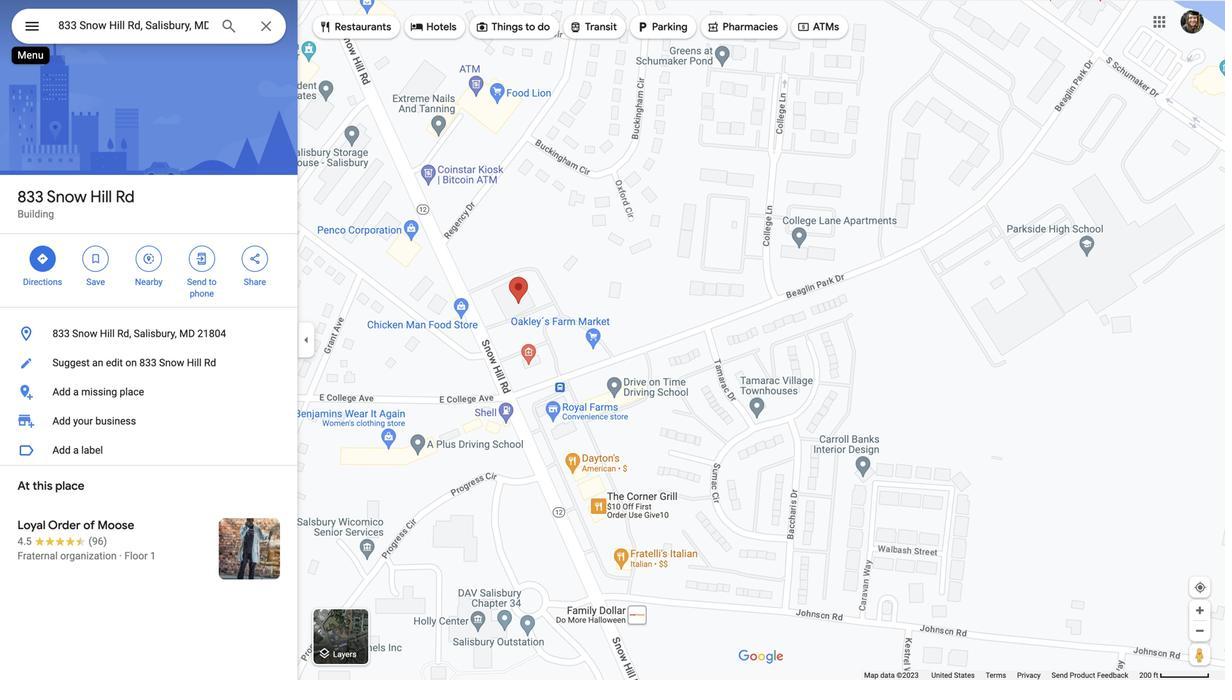 Task type: describe. For each thing, give the bounding box(es) containing it.

[[319, 19, 332, 35]]

floor
[[124, 550, 148, 562]]

zoom in image
[[1195, 605, 1206, 616]]

zoom out image
[[1195, 626, 1206, 637]]

edit
[[106, 357, 123, 369]]

833 snow hill rd building
[[18, 187, 135, 220]]

rd,
[[117, 328, 131, 340]]

privacy button
[[1017, 671, 1041, 681]]

suggest
[[53, 357, 90, 369]]

2 vertical spatial 833
[[139, 357, 157, 369]]

collapse side panel image
[[298, 332, 314, 348]]

none field inside 833 snow hill rd, salisbury, md 21804 field
[[58, 17, 209, 34]]

terms
[[986, 671, 1006, 680]]

on
[[125, 357, 137, 369]]

send for send to phone
[[187, 277, 207, 287]]

©2023
[[897, 671, 919, 680]]

200
[[1140, 671, 1152, 680]]

at this place
[[18, 479, 84, 494]]

add a label button
[[0, 436, 298, 465]]

md
[[179, 328, 195, 340]]


[[23, 16, 41, 37]]

add a label
[[53, 445, 103, 457]]

show your location image
[[1194, 581, 1207, 594]]

21804
[[197, 328, 226, 340]]

at
[[18, 479, 30, 494]]

add for add a label
[[53, 445, 71, 457]]

hill for rd,
[[100, 328, 115, 340]]

an
[[92, 357, 103, 369]]

hotels
[[426, 20, 457, 34]]

add for add a missing place
[[53, 386, 71, 398]]

to inside 'send to phone'
[[209, 277, 217, 287]]

2 vertical spatial snow
[[159, 357, 184, 369]]


[[89, 251, 102, 267]]

do
[[538, 20, 550, 34]]


[[36, 251, 49, 267]]


[[248, 251, 262, 267]]

833 for rd
[[18, 187, 44, 207]]

organization
[[60, 550, 117, 562]]

loyal
[[18, 518, 46, 533]]

fraternal organization · floor 1
[[18, 550, 156, 562]]

833 snow hill rd main content
[[0, 0, 298, 681]]

 transit
[[569, 19, 617, 35]]

salisbury,
[[134, 328, 177, 340]]

this
[[33, 479, 53, 494]]

parking
[[652, 20, 688, 34]]

terms button
[[986, 671, 1006, 681]]

suggest an edit on 833 snow hill rd
[[53, 357, 216, 369]]

833 Snow Hill Rd, Salisbury, MD 21804 field
[[12, 9, 286, 44]]

place inside 'button'
[[120, 386, 144, 398]]

833 snow hill rd, salisbury, md 21804 button
[[0, 319, 298, 349]]

google account: giulia masi  
(giulia.masi@adept.ai) image
[[1181, 10, 1204, 34]]

business
[[95, 415, 136, 427]]

·
[[119, 550, 122, 562]]

things
[[492, 20, 523, 34]]

ft
[[1154, 671, 1159, 680]]

0 horizontal spatial place
[[55, 479, 84, 494]]

 search field
[[12, 9, 286, 47]]

google maps element
[[0, 0, 1225, 681]]

order
[[48, 518, 81, 533]]

united
[[932, 671, 953, 680]]

loyal order of moose
[[18, 518, 134, 533]]


[[476, 19, 489, 35]]

 restaurants
[[319, 19, 391, 35]]

nearby
[[135, 277, 163, 287]]

share
[[244, 277, 266, 287]]

833 snow hill rd, salisbury, md 21804
[[53, 328, 226, 340]]

2 vertical spatial hill
[[187, 357, 202, 369]]

 pharmacies
[[707, 19, 778, 35]]

label
[[81, 445, 103, 457]]

send to phone
[[187, 277, 217, 299]]

snow for rd,
[[72, 328, 97, 340]]

restaurants
[[335, 20, 391, 34]]

(96)
[[89, 536, 107, 548]]

missing
[[81, 386, 117, 398]]

data
[[881, 671, 895, 680]]

building
[[18, 208, 54, 220]]

show street view coverage image
[[1190, 644, 1211, 666]]

200 ft button
[[1140, 671, 1210, 680]]



Task type: vqa. For each thing, say whether or not it's contained in the screenshot.


Task type: locate. For each thing, give the bounding box(es) containing it.
2 horizontal spatial 833
[[139, 357, 157, 369]]

1 horizontal spatial send
[[1052, 671, 1068, 680]]

1 horizontal spatial to
[[525, 20, 535, 34]]

833 inside 833 snow hill rd building
[[18, 187, 44, 207]]

0 horizontal spatial to
[[209, 277, 217, 287]]

add your business
[[53, 415, 136, 427]]

snow inside 833 snow hill rd building
[[47, 187, 87, 207]]

0 horizontal spatial rd
[[116, 187, 135, 207]]

snow down the md
[[159, 357, 184, 369]]

hill down the md
[[187, 357, 202, 369]]

add
[[53, 386, 71, 398], [53, 415, 71, 427], [53, 445, 71, 457]]

add inside 'button'
[[53, 386, 71, 398]]

actions for 833 snow hill rd region
[[0, 234, 298, 307]]

map data ©2023
[[864, 671, 921, 680]]

0 vertical spatial add
[[53, 386, 71, 398]]

hill left rd,
[[100, 328, 115, 340]]

place down on
[[120, 386, 144, 398]]

send product feedback button
[[1052, 671, 1129, 681]]

1 vertical spatial snow
[[72, 328, 97, 340]]

a left missing
[[73, 386, 79, 398]]

send left product
[[1052, 671, 1068, 680]]

a for label
[[73, 445, 79, 457]]


[[195, 251, 208, 267]]

0 vertical spatial place
[[120, 386, 144, 398]]

add down suggest
[[53, 386, 71, 398]]

1 add from the top
[[53, 386, 71, 398]]

1 vertical spatial hill
[[100, 328, 115, 340]]

send up phone
[[187, 277, 207, 287]]

0 vertical spatial 833
[[18, 187, 44, 207]]

states
[[954, 671, 975, 680]]

a inside button
[[73, 445, 79, 457]]

1 vertical spatial a
[[73, 445, 79, 457]]

1
[[150, 550, 156, 562]]

0 horizontal spatial send
[[187, 277, 207, 287]]

0 vertical spatial to
[[525, 20, 535, 34]]

833 for rd,
[[53, 328, 70, 340]]

1 vertical spatial send
[[1052, 671, 1068, 680]]

hill
[[90, 187, 112, 207], [100, 328, 115, 340], [187, 357, 202, 369]]

200 ft
[[1140, 671, 1159, 680]]

send inside 'send to phone'
[[187, 277, 207, 287]]

rd inside suggest an edit on 833 snow hill rd button
[[204, 357, 216, 369]]

2 vertical spatial add
[[53, 445, 71, 457]]

privacy
[[1017, 671, 1041, 680]]

1 vertical spatial 833
[[53, 328, 70, 340]]

add a missing place button
[[0, 378, 298, 407]]

833 right on
[[139, 357, 157, 369]]

0 horizontal spatial 833
[[18, 187, 44, 207]]

2 a from the top
[[73, 445, 79, 457]]

moose
[[98, 518, 134, 533]]

 button
[[12, 9, 53, 47]]

send inside send product feedback button
[[1052, 671, 1068, 680]]

snow
[[47, 187, 87, 207], [72, 328, 97, 340], [159, 357, 184, 369]]

layers
[[333, 650, 357, 659]]

united states
[[932, 671, 975, 680]]

atms
[[813, 20, 839, 34]]

snow up building
[[47, 187, 87, 207]]

1 vertical spatial add
[[53, 415, 71, 427]]

hill for rd
[[90, 187, 112, 207]]

1 horizontal spatial 833
[[53, 328, 70, 340]]

833 up suggest
[[53, 328, 70, 340]]

rd
[[116, 187, 135, 207], [204, 357, 216, 369]]

directions
[[23, 277, 62, 287]]

of
[[83, 518, 95, 533]]

suggest an edit on 833 snow hill rd button
[[0, 349, 298, 378]]

footer
[[864, 671, 1140, 681]]

send
[[187, 277, 207, 287], [1052, 671, 1068, 680]]

0 vertical spatial hill
[[90, 187, 112, 207]]


[[410, 19, 424, 35]]


[[797, 19, 810, 35]]

3 add from the top
[[53, 445, 71, 457]]

4.5
[[18, 536, 32, 548]]

to left do
[[525, 20, 535, 34]]

0 vertical spatial rd
[[116, 187, 135, 207]]

a inside 'button'
[[73, 386, 79, 398]]

0 vertical spatial a
[[73, 386, 79, 398]]

pharmacies
[[723, 20, 778, 34]]

place right this at the bottom left
[[55, 479, 84, 494]]

phone
[[190, 289, 214, 299]]

rd inside 833 snow hill rd building
[[116, 187, 135, 207]]

footer inside google maps element
[[864, 671, 1140, 681]]

product
[[1070, 671, 1096, 680]]

add left label
[[53, 445, 71, 457]]

1 vertical spatial to
[[209, 277, 217, 287]]

footer containing map data ©2023
[[864, 671, 1140, 681]]

united states button
[[932, 671, 975, 681]]

1 vertical spatial rd
[[204, 357, 216, 369]]

 parking
[[636, 19, 688, 35]]


[[569, 19, 582, 35]]

833
[[18, 187, 44, 207], [53, 328, 70, 340], [139, 357, 157, 369]]

snow for rd
[[47, 187, 87, 207]]

 hotels
[[410, 19, 457, 35]]

1 horizontal spatial place
[[120, 386, 144, 398]]

your
[[73, 415, 93, 427]]

 things to do
[[476, 19, 550, 35]]

None field
[[58, 17, 209, 34]]

place
[[120, 386, 144, 398], [55, 479, 84, 494]]

hill inside 833 snow hill rd building
[[90, 187, 112, 207]]

snow up 'an'
[[72, 328, 97, 340]]


[[707, 19, 720, 35]]

a left label
[[73, 445, 79, 457]]

add left "your" on the left bottom of page
[[53, 415, 71, 427]]

a for missing
[[73, 386, 79, 398]]

send product feedback
[[1052, 671, 1129, 680]]

1 a from the top
[[73, 386, 79, 398]]


[[142, 251, 155, 267]]


[[636, 19, 649, 35]]

hill up 
[[90, 187, 112, 207]]

add your business link
[[0, 407, 298, 436]]

1 vertical spatial place
[[55, 479, 84, 494]]

transit
[[585, 20, 617, 34]]

send for send product feedback
[[1052, 671, 1068, 680]]

833 up building
[[18, 187, 44, 207]]

feedback
[[1097, 671, 1129, 680]]

to up phone
[[209, 277, 217, 287]]

0 vertical spatial send
[[187, 277, 207, 287]]

4.5 stars 96 reviews image
[[18, 535, 107, 549]]

0 vertical spatial snow
[[47, 187, 87, 207]]

add a missing place
[[53, 386, 144, 398]]

a
[[73, 386, 79, 398], [73, 445, 79, 457]]

2 add from the top
[[53, 415, 71, 427]]

 atms
[[797, 19, 839, 35]]

add for add your business
[[53, 415, 71, 427]]

1 horizontal spatial rd
[[204, 357, 216, 369]]

add inside button
[[53, 445, 71, 457]]

save
[[86, 277, 105, 287]]

map
[[864, 671, 879, 680]]

fraternal
[[18, 550, 58, 562]]

to inside  things to do
[[525, 20, 535, 34]]



